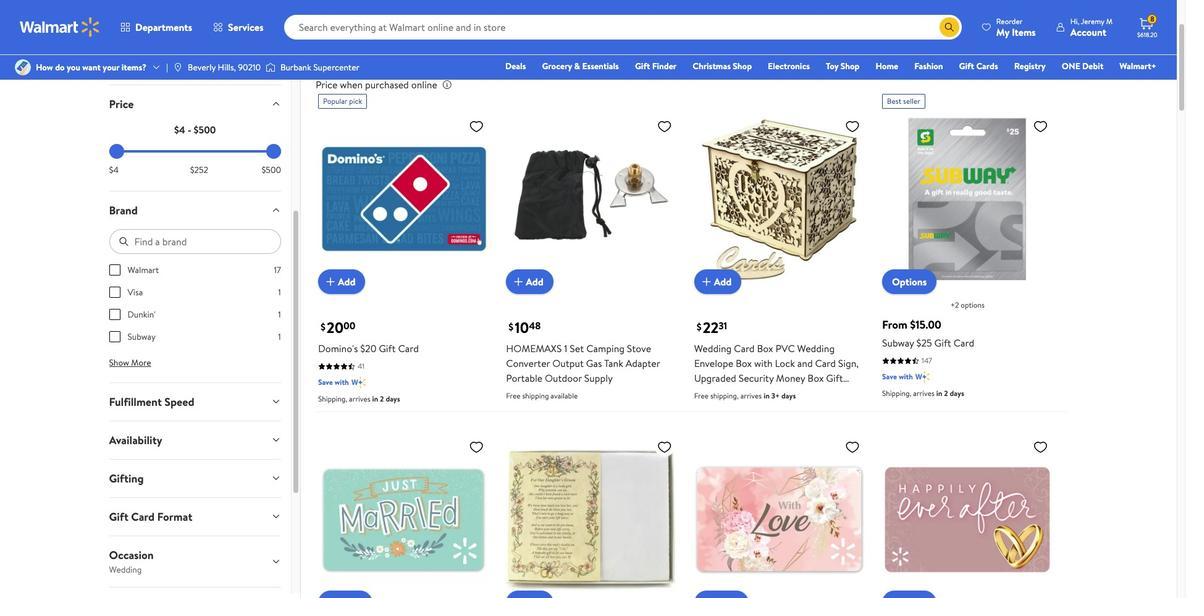 Task type: vqa. For each thing, say whether or not it's contained in the screenshot.
plush
no



Task type: locate. For each thing, give the bounding box(es) containing it.
security
[[739, 372, 774, 385]]

price for price
[[109, 96, 134, 112]]

free inside homemaxs 1 set camping stove converter output gas tank adapter portable outdoor supply free shipping available
[[506, 391, 521, 402]]

add button up 31
[[695, 270, 742, 295]]

my
[[997, 25, 1010, 39]]

gift down sign,
[[827, 372, 844, 385]]

add button up 00
[[318, 270, 366, 295]]

happily ever after walmart gift card image
[[883, 435, 1054, 598]]

add to favorites list, subway $25 gift card image
[[1034, 119, 1049, 134]]

add for 22
[[714, 275, 732, 289]]

occasion
[[109, 548, 154, 563]]

brand button
[[99, 191, 291, 229]]

cards for gift cards
[[977, 60, 999, 72]]

0 horizontal spatial $
[[321, 320, 326, 334]]

2 horizontal spatial add button
[[695, 270, 742, 295]]

1 horizontal spatial price
[[316, 78, 338, 92]]

how
[[36, 61, 53, 74]]

0 horizontal spatial subway
[[128, 331, 156, 343]]

-
[[188, 123, 191, 136]]

save with for subway $25 gift card
[[883, 372, 914, 382]]

1 $ from the left
[[321, 320, 326, 334]]

2 horizontal spatial days
[[951, 389, 965, 399]]

wedding inside occasion wedding
[[109, 564, 142, 576]]

 image
[[173, 62, 183, 72]]

electronics
[[768, 60, 810, 72]]

 image right 90210
[[266, 61, 276, 74]]

1 add to cart image from the left
[[323, 275, 338, 290]]

with down domino's
[[335, 377, 349, 388]]

0 horizontal spatial days
[[386, 394, 400, 405]]

add up 00
[[338, 275, 356, 289]]

legal information image
[[443, 80, 452, 90]]

2 add from the left
[[526, 275, 544, 289]]

1 horizontal spatial cards
[[977, 60, 999, 72]]

$4
[[174, 123, 185, 136], [109, 164, 119, 176]]

gifting
[[109, 471, 144, 486]]

3 add from the left
[[714, 275, 732, 289]]

gift card format tab
[[99, 498, 291, 536]]

add to cart image up the 10
[[511, 275, 526, 290]]

save down from
[[883, 372, 898, 382]]

 image for how do you want your items?
[[15, 59, 31, 75]]

1 horizontal spatial $4
[[174, 123, 185, 136]]

$ for 20
[[321, 320, 326, 334]]

days for domino's $20 gift card
[[386, 394, 400, 405]]

burbank
[[281, 61, 311, 74]]

1 horizontal spatial  image
[[266, 61, 276, 74]]

from the bride's parents to the groom poetry wedding handkerchief image
[[506, 435, 677, 598]]

None checkbox
[[109, 264, 120, 276], [109, 331, 120, 342], [109, 264, 120, 276], [109, 331, 120, 342]]

1 horizontal spatial 2
[[945, 389, 949, 399]]

add button for 10
[[506, 270, 554, 295]]

free down portable
[[506, 391, 521, 402]]

card down '+2 options'
[[954, 337, 975, 350]]

2 horizontal spatial arrives
[[914, 389, 935, 399]]

gift left finder
[[635, 60, 651, 72]]

save down domino's
[[318, 377, 333, 388]]

2 $ from the left
[[509, 320, 514, 334]]

free shipping, arrives in 3+ days
[[695, 391, 796, 402]]

1 horizontal spatial save
[[883, 372, 898, 382]]

shop for toy shop
[[841, 60, 860, 72]]

free down upgraded
[[695, 391, 709, 402]]

cards up when on the left top of page
[[340, 52, 372, 69]]

price down "your"
[[109, 96, 134, 112]]

22
[[703, 317, 719, 338]]

0 horizontal spatial &
[[417, 52, 426, 69]]

lock
[[776, 357, 796, 371]]

0 horizontal spatial shop
[[733, 60, 752, 72]]

3 add to cart image from the left
[[700, 275, 714, 290]]

0 horizontal spatial add
[[338, 275, 356, 289]]

2 add button from the left
[[506, 270, 554, 295]]

0 horizontal spatial shipping, arrives in 2 days
[[318, 394, 400, 405]]

gift right fashion link
[[960, 60, 975, 72]]

0 horizontal spatial with
[[335, 377, 349, 388]]

1 inside homemaxs 1 set camping stove converter output gas tank adapter portable outdoor supply free shipping available
[[565, 342, 568, 356]]

1 horizontal spatial shipping,
[[883, 389, 912, 399]]

brand group
[[109, 264, 281, 353]]

1 add from the left
[[338, 275, 356, 289]]

shop
[[733, 60, 752, 72], [841, 60, 860, 72]]

gas
[[587, 357, 602, 371]]

shop right the toy
[[841, 60, 860, 72]]

1 horizontal spatial walmart plus image
[[916, 371, 931, 384]]

2 add to cart image from the left
[[511, 275, 526, 290]]

clear all button
[[433, 7, 473, 27]]

2 free from the left
[[695, 391, 709, 402]]

shipping, arrives in 2 days down 41 on the bottom left of the page
[[318, 394, 400, 405]]

registry down items at the right of page
[[1015, 60, 1046, 72]]

3 add button from the left
[[695, 270, 742, 295]]

cards down my
[[977, 60, 999, 72]]

shop inside toy shop link
[[841, 60, 860, 72]]

0 horizontal spatial 2
[[380, 394, 384, 405]]

shipping, for domino's $20 gift card
[[318, 394, 348, 405]]

2 horizontal spatial add
[[714, 275, 732, 289]]

shop right christmas
[[733, 60, 752, 72]]

options
[[961, 300, 985, 311]]

$618.20
[[1138, 30, 1158, 39]]

subway down from
[[883, 337, 915, 350]]

from $15.00 subway $25 gift card
[[883, 317, 975, 350]]

2 horizontal spatial add to cart image
[[700, 275, 714, 290]]

christmas
[[693, 60, 731, 72]]

subway down dunkin'
[[128, 331, 156, 343]]

 image for burbank supercenter
[[266, 61, 276, 74]]

brand
[[109, 203, 138, 218]]

subway
[[128, 331, 156, 343], [883, 337, 915, 350]]

$ for 22
[[697, 320, 702, 334]]

fulfillment
[[109, 394, 162, 410]]

gift cards link
[[954, 59, 1004, 73]]

$ left the 10
[[509, 320, 514, 334]]

save with down from
[[883, 372, 914, 382]]

None checkbox
[[109, 287, 120, 298], [109, 309, 120, 320], [109, 287, 120, 298], [109, 309, 120, 320]]

1
[[278, 286, 281, 298], [278, 308, 281, 321], [278, 331, 281, 343], [565, 342, 568, 356]]

add up 48
[[526, 275, 544, 289]]

$504 range field
[[109, 150, 281, 152]]

walmart+
[[1120, 60, 1157, 72]]

1 horizontal spatial with
[[755, 357, 773, 371]]

gift right $25
[[935, 337, 952, 350]]

1 free from the left
[[506, 391, 521, 402]]

beverly hills, 90210
[[188, 61, 261, 74]]

christmas shop link
[[688, 59, 758, 73]]

registry up legal information icon
[[429, 52, 474, 69]]

1 horizontal spatial add button
[[506, 270, 554, 295]]

1 add button from the left
[[318, 270, 366, 295]]

0 horizontal spatial cards
[[340, 52, 372, 69]]

shop inside christmas shop link
[[733, 60, 752, 72]]

with down from $15.00 subway $25 gift card
[[899, 372, 914, 382]]

2 for domino's $20 gift card
[[380, 394, 384, 405]]

$ inside "$ 20 00"
[[321, 320, 326, 334]]

shipping,
[[711, 391, 739, 402]]

supplies
[[695, 416, 730, 430]]

popular pick
[[323, 96, 362, 106]]

reorder my items
[[997, 16, 1037, 39]]

0 horizontal spatial $4
[[109, 164, 119, 176]]

box up reception
[[808, 372, 824, 385]]

days
[[951, 389, 965, 399], [782, 391, 796, 402], [386, 394, 400, 405]]

card up security
[[734, 342, 755, 356]]

add to cart image
[[323, 275, 338, 290], [511, 275, 526, 290], [700, 275, 714, 290]]

walmart plus image down 41 on the bottom left of the page
[[352, 377, 366, 389]]

$ 22 31
[[697, 317, 728, 338]]

3 $ from the left
[[697, 320, 702, 334]]

burbank supercenter
[[281, 61, 360, 74]]

account
[[1071, 25, 1107, 39]]

2 horizontal spatial $
[[697, 320, 702, 334]]

arrives down '147'
[[914, 389, 935, 399]]

1 vertical spatial $4
[[109, 164, 119, 176]]

0 horizontal spatial $500
[[194, 123, 216, 136]]

gift inside dropdown button
[[109, 509, 129, 525]]

occasion tab
[[99, 536, 291, 587]]

with
[[755, 357, 773, 371], [899, 372, 914, 382], [335, 377, 349, 388]]

card right and
[[816, 357, 836, 371]]

gifting button
[[99, 460, 291, 497]]

0 vertical spatial price
[[316, 78, 338, 92]]

options
[[893, 275, 927, 289]]

box
[[758, 342, 774, 356], [736, 357, 752, 371], [808, 372, 824, 385], [718, 387, 734, 400]]

walmart plus image down '147'
[[916, 371, 931, 384]]

card left format
[[131, 509, 155, 525]]

sort by
[[937, 11, 968, 24]]

0 horizontal spatial  image
[[15, 59, 31, 75]]

1 horizontal spatial add to cart image
[[511, 275, 526, 290]]

0 horizontal spatial save with
[[318, 377, 349, 388]]

free
[[506, 391, 521, 402], [695, 391, 709, 402]]

save for domino's $20 gift card
[[318, 377, 333, 388]]

gift
[[316, 52, 337, 69], [635, 60, 651, 72], [960, 60, 975, 72], [935, 337, 952, 350], [379, 342, 396, 356], [827, 372, 844, 385], [109, 509, 129, 525]]

add to cart image for 22
[[700, 275, 714, 290]]

converter
[[506, 357, 550, 371]]

2 shop from the left
[[841, 60, 860, 72]]

0 horizontal spatial save
[[318, 377, 333, 388]]

domino's
[[318, 342, 358, 356]]

sign,
[[839, 357, 859, 371]]

add to favorites list, homemaxs 1 set camping stove converter output gas tank adapter portable outdoor supply image
[[658, 119, 672, 134]]

 image
[[15, 59, 31, 75], [266, 61, 276, 74]]

best seller
[[888, 96, 921, 106]]

1 horizontal spatial $500
[[262, 164, 281, 176]]

$4 for $4 - $500
[[174, 123, 185, 136]]

 image left the how
[[15, 59, 31, 75]]

0 horizontal spatial free
[[506, 391, 521, 402]]

save with
[[883, 372, 914, 382], [318, 377, 349, 388]]

price up popular
[[316, 78, 338, 92]]

0 vertical spatial $4
[[174, 123, 185, 136]]

brand tab
[[99, 191, 291, 229]]

add to cart image up 20
[[323, 275, 338, 290]]

with up security
[[755, 357, 773, 371]]

3+
[[772, 391, 780, 402]]

& right 'grocery'
[[575, 60, 581, 72]]

$500
[[194, 123, 216, 136], [262, 164, 281, 176]]

1 horizontal spatial days
[[782, 391, 796, 402]]

1 horizontal spatial add
[[526, 275, 544, 289]]

0 horizontal spatial walmart plus image
[[352, 377, 366, 389]]

options link
[[883, 270, 937, 295]]

$4 up brand
[[109, 164, 119, 176]]

1 shop from the left
[[733, 60, 752, 72]]

walmart image
[[20, 17, 100, 37]]

price for price when purchased online
[[316, 78, 338, 92]]

& right gifts
[[417, 52, 426, 69]]

in
[[375, 52, 385, 69], [937, 389, 943, 399], [764, 391, 770, 402], [373, 394, 378, 405]]

set
[[570, 342, 584, 356]]

just married aqua walmart gift card image
[[318, 435, 489, 598]]

1 horizontal spatial shop
[[841, 60, 860, 72]]

1 horizontal spatial arrives
[[741, 391, 762, 402]]

graduation
[[790, 402, 838, 415]]

clear
[[438, 11, 458, 23]]

Find a brand search field
[[109, 229, 281, 254]]

with for subway $25 gift card
[[899, 372, 914, 382]]

0 horizontal spatial arrives
[[349, 394, 371, 405]]

walmart+ link
[[1115, 59, 1163, 73]]

$ left 22 on the right bottom of page
[[697, 320, 702, 334]]

save with down domino's
[[318, 377, 349, 388]]

arrives down 41 on the bottom left of the page
[[349, 394, 371, 405]]

tab
[[99, 588, 291, 598]]

electronics link
[[763, 59, 816, 73]]

$252
[[190, 164, 208, 176]]

save for subway $25 gift card
[[883, 372, 898, 382]]

1 horizontal spatial registry
[[1015, 60, 1046, 72]]

arrives
[[914, 389, 935, 399], [741, 391, 762, 402], [349, 394, 371, 405]]

add to cart image up 22 on the right bottom of page
[[700, 275, 714, 290]]

1 vertical spatial price
[[109, 96, 134, 112]]

0 horizontal spatial add button
[[318, 270, 366, 295]]

$ left 20
[[321, 320, 326, 334]]

$ 10 48
[[509, 317, 541, 338]]

1 for visa
[[278, 286, 281, 298]]

00
[[344, 320, 356, 333]]

gift down gifting
[[109, 509, 129, 525]]

price inside dropdown button
[[109, 96, 134, 112]]

price tab
[[99, 85, 291, 123]]

1 horizontal spatial free
[[695, 391, 709, 402]]

gift card format button
[[99, 498, 291, 536]]

home
[[876, 60, 899, 72]]

2 horizontal spatial with
[[899, 372, 914, 382]]

shipping, arrives in 2 days down '147'
[[883, 389, 965, 399]]

0 horizontal spatial add to cart image
[[323, 275, 338, 290]]

gift inside wedding card box pvc wedding envelope box with lock and card sign, upgraded security money box gift card box for wedding reception birthday baby shower graduation party supplies
[[827, 372, 844, 385]]

$4 left -
[[174, 123, 185, 136]]

add to cart image
[[511, 596, 526, 598]]

gifting tab
[[99, 460, 291, 497]]

add for 10
[[526, 275, 544, 289]]

show
[[109, 356, 129, 369]]

box left for
[[718, 387, 734, 400]]

$
[[321, 320, 326, 334], [509, 320, 514, 334], [697, 320, 702, 334]]

10
[[515, 317, 529, 338]]

walmart plus image
[[916, 371, 931, 384], [352, 377, 366, 389]]

arrives down security
[[741, 391, 762, 402]]

|
[[166, 61, 168, 74]]

homemaxs 1 set camping stove converter output gas tank adapter portable outdoor supply free shipping available
[[506, 342, 661, 402]]

1 horizontal spatial $
[[509, 320, 514, 334]]

$ inside $ 10 48
[[509, 320, 514, 334]]

0 horizontal spatial price
[[109, 96, 134, 112]]

occasion wedding
[[109, 548, 154, 576]]

elegant flowers with love walmart gift card image
[[695, 435, 866, 598]]

in down domino's $20 gift card
[[373, 394, 378, 405]]

Search search field
[[284, 15, 962, 40]]

1 horizontal spatial subway
[[883, 337, 915, 350]]

1 horizontal spatial shipping, arrives in 2 days
[[883, 389, 965, 399]]

add button up 48
[[506, 270, 554, 295]]

$ inside $ 22 31
[[697, 320, 702, 334]]

1 horizontal spatial save with
[[883, 372, 914, 382]]

wedding down occasion
[[109, 564, 142, 576]]

add up 31
[[714, 275, 732, 289]]

2
[[945, 389, 949, 399], [380, 394, 384, 405]]

departments
[[135, 20, 192, 34]]

0 horizontal spatial shipping,
[[318, 394, 348, 405]]

walmart
[[128, 264, 159, 276]]



Task type: describe. For each thing, give the bounding box(es) containing it.
finder
[[653, 60, 677, 72]]

dunkin'
[[128, 308, 156, 321]]

money
[[777, 372, 806, 385]]

shop for christmas shop
[[733, 60, 752, 72]]

availability tab
[[99, 421, 291, 459]]

wedding up and
[[798, 342, 835, 356]]

41
[[358, 361, 365, 372]]

toy
[[827, 60, 839, 72]]

one debit
[[1063, 60, 1104, 72]]

fulfillment speed tab
[[99, 383, 291, 421]]

0 vertical spatial $500
[[194, 123, 216, 136]]

$4 for $4
[[109, 164, 119, 176]]

show more button
[[99, 353, 161, 373]]

from
[[883, 317, 908, 333]]

fashion link
[[909, 59, 949, 73]]

walmart plus image for subway $25 gift card
[[916, 371, 931, 384]]

add button for 22
[[695, 270, 742, 295]]

one debit link
[[1057, 59, 1110, 73]]

your
[[103, 61, 120, 74]]

wedding up "shower"
[[751, 387, 789, 400]]

147
[[922, 356, 933, 366]]

$25
[[917, 337, 933, 350]]

deals link
[[500, 59, 532, 73]]

services button
[[203, 12, 274, 42]]

walmart plus image for domino's $20 gift card
[[352, 377, 366, 389]]

wedding card box pvc wedding envelope box with lock and card sign, upgraded security money box gift card box for wedding reception birthday baby shower graduation party supplies image
[[695, 114, 866, 285]]

seller
[[904, 96, 921, 106]]

save with for domino's $20 gift card
[[318, 377, 349, 388]]

days for subway $25 gift card
[[951, 389, 965, 399]]

card inside dropdown button
[[131, 509, 155, 525]]

20
[[327, 317, 344, 338]]

supply
[[585, 372, 613, 385]]

when
[[340, 78, 363, 92]]

items
[[1013, 25, 1037, 39]]

48
[[529, 320, 541, 333]]

subway inside brand group
[[128, 331, 156, 343]]

tank
[[605, 357, 624, 371]]

1 vertical spatial $500
[[262, 164, 281, 176]]

available
[[551, 391, 578, 402]]

how do you want your items?
[[36, 61, 147, 74]]

all
[[460, 11, 468, 23]]

shipping, arrives in 2 days for domino's $20 gift card
[[318, 394, 400, 405]]

add to favorites list, domino's $20 gift card image
[[469, 119, 484, 134]]

arrives for subway $25 gift card
[[914, 389, 935, 399]]

in left 3+
[[764, 391, 770, 402]]

$ for 10
[[509, 320, 514, 334]]

deals
[[506, 60, 526, 72]]

8
[[1151, 14, 1155, 24]]

items?
[[122, 61, 147, 74]]

wedding card box pvc wedding envelope box with lock and card sign, upgraded security money box gift card box for wedding reception birthday baby shower graduation party supplies
[[695, 342, 863, 430]]

and
[[798, 357, 813, 371]]

upgraded
[[695, 372, 737, 385]]

format
[[157, 509, 193, 525]]

31
[[719, 320, 728, 333]]

add to favorites list, elegant flowers with love walmart gift card image
[[846, 440, 861, 455]]

gift inside from $15.00 subway $25 gift card
[[935, 337, 952, 350]]

add to favorites list, from the bride's parents to the groom poetry wedding handkerchief image
[[658, 440, 672, 455]]

box left pvc
[[758, 342, 774, 356]]

availability
[[109, 433, 162, 448]]

search icon image
[[945, 22, 955, 32]]

more
[[131, 356, 151, 369]]

in down from $15.00 subway $25 gift card
[[937, 389, 943, 399]]

clear all
[[438, 11, 468, 23]]

supercenter
[[314, 61, 360, 74]]

outdoor
[[545, 372, 582, 385]]

1 for dunkin'
[[278, 308, 281, 321]]

fulfillment speed
[[109, 394, 195, 410]]

cards for gift cards in gifts & registry (41)
[[340, 52, 372, 69]]

stove
[[627, 342, 652, 356]]

shipping, arrives in 2 days for subway $25 gift card
[[883, 389, 965, 399]]

with for domino's $20 gift card
[[335, 377, 349, 388]]

sort and filter section element
[[94, 0, 1083, 37]]

gift cards in gifts & registry (41)
[[316, 52, 492, 69]]

fulfillment speed button
[[99, 383, 291, 421]]

toy shop link
[[821, 59, 866, 73]]

jeremy
[[1082, 16, 1105, 26]]

pvc
[[776, 342, 795, 356]]

visa
[[128, 286, 143, 298]]

pick
[[349, 96, 362, 106]]

services
[[228, 20, 264, 34]]

sort
[[937, 11, 956, 24]]

in left gifts
[[375, 52, 385, 69]]

show more
[[109, 356, 151, 369]]

add to favorites list, wedding card box pvc wedding envelope box with lock and card sign, upgraded security money box gift card box for wedding reception birthday baby shower graduation party supplies image
[[846, 119, 861, 134]]

17
[[274, 264, 281, 276]]

birthday
[[695, 402, 731, 415]]

price button
[[99, 85, 291, 123]]

subway $25 gift card image
[[883, 114, 1054, 285]]

grocery & essentials
[[542, 60, 619, 72]]

add to favorites list, happily ever after walmart gift card image
[[1034, 440, 1049, 455]]

card up birthday on the bottom right of the page
[[695, 387, 715, 400]]

gift right burbank
[[316, 52, 337, 69]]

1 horizontal spatial &
[[575, 60, 581, 72]]

with inside wedding card box pvc wedding envelope box with lock and card sign, upgraded security money box gift card box for wedding reception birthday baby shower graduation party supplies
[[755, 357, 773, 371]]

shipping, for subway $25 gift card
[[883, 389, 912, 399]]

gifts
[[387, 52, 414, 69]]

homemaxs
[[506, 342, 562, 356]]

card right $20
[[398, 342, 419, 356]]

gift finder link
[[630, 59, 683, 73]]

you
[[67, 61, 80, 74]]

8 $618.20
[[1138, 14, 1158, 39]]

reorder
[[997, 16, 1023, 26]]

popular
[[323, 96, 348, 106]]

$ 20 00
[[321, 317, 356, 338]]

Walmart Site-Wide search field
[[284, 15, 962, 40]]

homemaxs 1 set camping stove converter output gas tank adapter portable outdoor supply image
[[506, 114, 677, 285]]

add to cart image for 10
[[511, 275, 526, 290]]

2 for subway $25 gift card
[[945, 389, 949, 399]]

by
[[958, 11, 968, 24]]

wedding up envelope
[[695, 342, 732, 356]]

1 for subway
[[278, 331, 281, 343]]

baby
[[733, 402, 754, 415]]

envelope
[[695, 357, 734, 371]]

$20
[[361, 342, 377, 356]]

$4 range field
[[109, 150, 281, 152]]

gift right $20
[[379, 342, 396, 356]]

grocery & essentials link
[[537, 59, 625, 73]]

party
[[840, 402, 863, 415]]

portable
[[506, 372, 543, 385]]

0 horizontal spatial registry
[[429, 52, 474, 69]]

domino's $20 gift card image
[[318, 114, 489, 285]]

card inside from $15.00 subway $25 gift card
[[954, 337, 975, 350]]

subway inside from $15.00 subway $25 gift card
[[883, 337, 915, 350]]

in-
[[133, 11, 143, 23]]

gift cards
[[960, 60, 999, 72]]

add to favorites list, just married aqua walmart gift card image
[[469, 440, 484, 455]]

departments button
[[110, 12, 203, 42]]

arrives for domino's $20 gift card
[[349, 394, 371, 405]]

speed
[[165, 394, 195, 410]]

camping
[[587, 342, 625, 356]]

want
[[82, 61, 101, 74]]

box up security
[[736, 357, 752, 371]]

+2 options
[[951, 300, 985, 311]]

$4 - $500
[[174, 123, 216, 136]]

+2
[[951, 300, 960, 311]]

do
[[55, 61, 65, 74]]

shipping
[[523, 391, 549, 402]]



